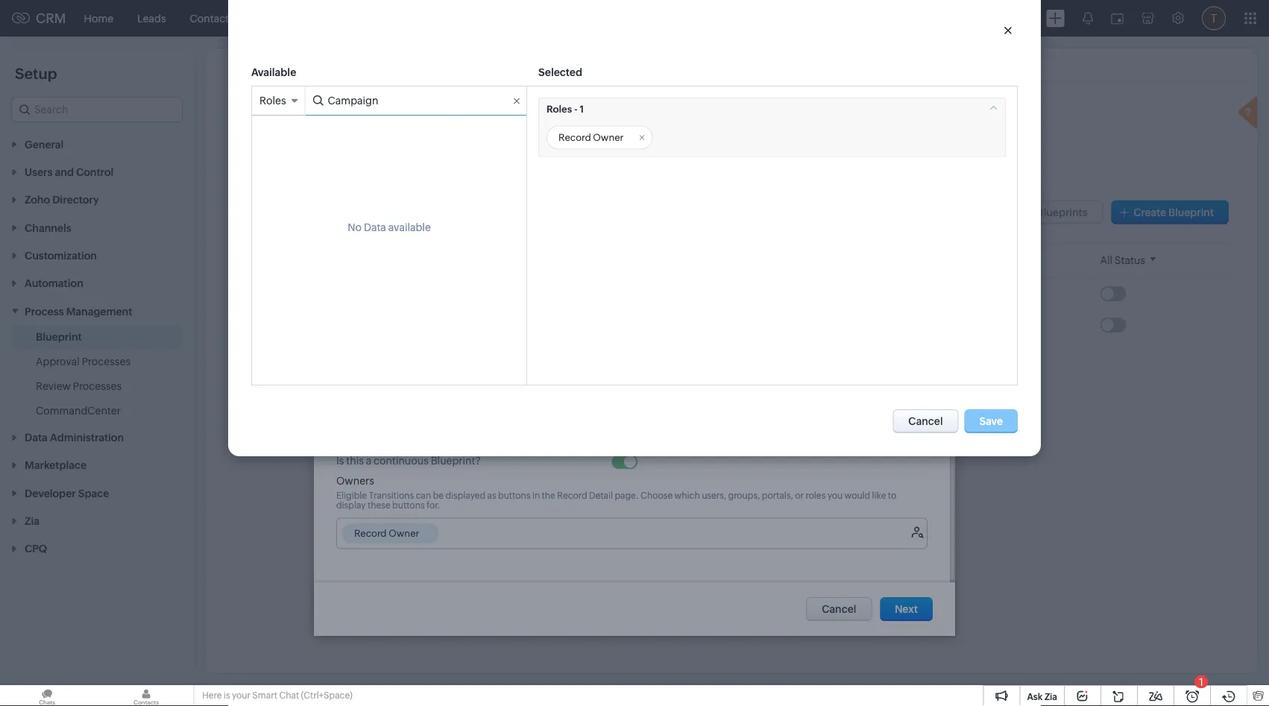 Task type: vqa. For each thing, say whether or not it's contained in the screenshot.
"*"
no



Task type: locate. For each thing, give the bounding box(es) containing it.
and
[[264, 128, 283, 139], [785, 128, 804, 139], [963, 128, 981, 139], [493, 331, 512, 343]]

2 vertical spatial record
[[354, 528, 387, 539]]

ask
[[1027, 692, 1043, 702]]

1 horizontal spatial that
[[647, 128, 667, 139]]

blank
[[400, 212, 422, 222]]

roles left -
[[547, 103, 572, 115]]

0 vertical spatial is
[[716, 128, 724, 139]]

process right the task
[[259, 320, 297, 332]]

1 horizontal spatial for
[[423, 428, 437, 439]]

design and define a process that matches your organizational policy while making sure that your data is streamlined and adhere to your team's work style and method.
[[228, 128, 1025, 139]]

record down these
[[354, 528, 387, 539]]

blueprint.
[[486, 164, 534, 176]]

commandcenter
[[36, 405, 121, 416]]

this
[[588, 196, 605, 208], [362, 212, 378, 222], [584, 212, 599, 222], [346, 454, 364, 466]]

blueprints
[[230, 58, 284, 71]]

owner down these
[[389, 528, 419, 539]]

a right define
[[318, 128, 324, 139]]

best
[[368, 428, 389, 439]]

buttons
[[498, 490, 531, 500], [392, 500, 425, 510]]

this right is
[[346, 454, 364, 466]]

or
[[795, 490, 804, 500]]

building
[[439, 428, 479, 439]]

leads
[[137, 12, 166, 24]]

be inside define criteria for which records are associated with this blueprint. leave this field blank if you want all records to be eligible for this blueprint.
[[526, 212, 536, 222]]

2 horizontal spatial which
[[675, 490, 700, 500]]

management
[[66, 305, 132, 317], [299, 320, 364, 332]]

0 horizontal spatial which
[[422, 196, 452, 208]]

records down are
[[482, 212, 514, 222]]

for down with
[[571, 212, 582, 222]]

0 vertical spatial a
[[318, 128, 324, 139]]

the right the moment
[[710, 416, 726, 428]]

0 horizontal spatial 1
[[487, 331, 491, 343]]

1
[[580, 103, 584, 115], [487, 331, 491, 343], [1199, 676, 1204, 688]]

blueprint. right with
[[607, 196, 655, 208]]

0 vertical spatial record owner
[[559, 132, 624, 143]]

process
[[25, 305, 64, 317], [259, 320, 297, 332]]

2 vertical spatial which
[[675, 490, 700, 500]]

1 horizontal spatial roles
[[547, 103, 572, 115]]

for right suited
[[423, 428, 437, 439]]

page.
[[615, 490, 639, 500]]

0 horizontal spatial process
[[25, 305, 64, 317]]

choose down module
[[336, 117, 374, 129]]

published
[[436, 164, 484, 176]]

0 horizontal spatial choose
[[336, 117, 374, 129]]

0 vertical spatial processes
[[82, 355, 131, 367]]

0 vertical spatial 1
[[580, 103, 584, 115]]

None text field
[[570, 236, 820, 259], [611, 378, 928, 392], [570, 236, 820, 259], [611, 378, 928, 392]]

2 vertical spatial for
[[423, 428, 437, 439]]

lead nurturing process link
[[236, 287, 350, 302]]

displayed
[[446, 490, 486, 500]]

processes down approval processes
[[73, 380, 122, 392]]

2 vertical spatial be
[[433, 490, 444, 500]]

1 vertical spatial be
[[587, 416, 599, 428]]

eligible
[[336, 490, 367, 500]]

crm link
[[12, 11, 66, 26]]

1 horizontal spatial process
[[259, 320, 297, 332]]

organizational
[[455, 128, 524, 139]]

process up blueprint link
[[25, 305, 64, 317]]

owners eligible transitions can be displayed as buttons in the record detail page. choose which users, groups, portals, or roles you would like to display these buttons for.
[[336, 475, 897, 510]]

blueprint inside button
[[1169, 206, 1214, 218]]

available
[[388, 222, 431, 233]]

a left sequence
[[371, 416, 376, 428]]

cancel button
[[893, 409, 959, 433]]

no data available
[[348, 222, 431, 233]]

2 horizontal spatial is
[[716, 128, 724, 139]]

roles down available
[[260, 95, 286, 107]]

1 horizontal spatial record owner
[[559, 132, 624, 143]]

1 horizontal spatial be
[[526, 212, 536, 222]]

is right data
[[716, 128, 724, 139]]

will
[[568, 416, 585, 428]]

is right here
[[224, 691, 230, 701]]

suited
[[391, 428, 421, 439]]

ask zia
[[1027, 692, 1058, 702]]

owner left sure
[[593, 132, 624, 143]]

management inside dropdown button
[[66, 305, 132, 317]]

1 vertical spatial 1
[[487, 331, 491, 343]]

0 vertical spatial create
[[1134, 206, 1167, 218]]

you
[[431, 212, 447, 222], [828, 490, 843, 500]]

triggered
[[601, 416, 647, 428]]

roles inside 'field'
[[260, 95, 286, 107]]

define
[[336, 196, 368, 208]]

management down lead nurturing process link
[[299, 320, 364, 332]]

1 vertical spatial to
[[515, 212, 524, 222]]

0 vertical spatial which
[[422, 196, 452, 208]]

lead nurturing process
[[236, 289, 348, 300]]

portals,
[[762, 490, 793, 500]]

0 horizontal spatial be
[[433, 490, 444, 500]]

0 horizontal spatial create
[[336, 416, 369, 428]]

1 vertical spatial a
[[371, 416, 376, 428]]

while
[[558, 128, 584, 139]]

to right like
[[888, 490, 897, 500]]

2 horizontal spatial to
[[888, 490, 897, 500]]

be down associated
[[526, 212, 536, 222]]

choose
[[336, 117, 374, 129], [641, 490, 673, 500]]

the left published
[[418, 164, 433, 176]]

roles
[[806, 490, 826, 500]]

1 vertical spatial you
[[828, 490, 843, 500]]

available
[[251, 66, 296, 78]]

your left smart
[[232, 691, 251, 701]]

that right sure
[[647, 128, 667, 139]]

contacts
[[190, 12, 234, 24]]

(ctrl+space)
[[301, 691, 353, 701]]

2 vertical spatial 1
[[1199, 676, 1204, 688]]

0 vertical spatial process
[[25, 305, 64, 317]]

record left the detail
[[557, 490, 587, 500]]

0 vertical spatial search text field
[[305, 87, 508, 115]]

1 vertical spatial processes
[[73, 380, 122, 392]]

copy
[[379, 164, 403, 176]]

1 horizontal spatial owner
[[593, 132, 624, 143]]

create for create a sequence of transitions, each of which will be triggered the moment the transition preceding it was completed. this is best suited for building call agent scripts.
[[336, 416, 369, 428]]

1 horizontal spatial which
[[536, 416, 566, 428]]

your left data
[[669, 128, 690, 139]]

2 horizontal spatial for
[[571, 212, 582, 222]]

the
[[336, 164, 351, 176], [418, 164, 433, 176], [649, 416, 665, 428], [710, 416, 726, 428], [542, 490, 556, 500]]

you right if
[[431, 212, 447, 222]]

record owner down these
[[354, 528, 419, 539]]

create inside button
[[1134, 206, 1167, 218]]

1 horizontal spatial you
[[828, 490, 843, 500]]

sure
[[625, 128, 645, 139]]

record owner down -
[[559, 132, 624, 143]]

0 horizontal spatial record owner
[[354, 528, 419, 539]]

moment
[[667, 416, 708, 428]]

you inside define criteria for which records are associated with this blueprint. leave this field blank if you want all records to be eligible for this blueprint.
[[431, 212, 447, 222]]

1 vertical spatial record
[[557, 490, 587, 500]]

1 vertical spatial create
[[336, 416, 369, 428]]

setup
[[15, 65, 57, 82]]

0 vertical spatial be
[[526, 212, 536, 222]]

process up draft
[[326, 128, 364, 139]]

choose right page.
[[641, 490, 673, 500]]

which
[[422, 196, 452, 208], [536, 416, 566, 428], [675, 490, 700, 500]]

owner
[[593, 132, 624, 143], [389, 528, 419, 539]]

1 horizontal spatial choose
[[641, 490, 673, 500]]

Roles field
[[252, 87, 305, 116]]

if
[[424, 212, 430, 222]]

1 vertical spatial choose
[[641, 490, 673, 500]]

2 vertical spatial to
[[888, 490, 897, 500]]

was
[[839, 416, 858, 428]]

0 horizontal spatial management
[[66, 305, 132, 317]]

that left the matches
[[366, 128, 385, 139]]

is
[[716, 128, 724, 139], [358, 428, 366, 439], [224, 691, 230, 701]]

is
[[336, 454, 344, 466]]

all
[[471, 212, 480, 222]]

2 horizontal spatial 1
[[1199, 676, 1204, 688]]

review processes
[[36, 380, 122, 392]]

0 horizontal spatial you
[[431, 212, 447, 222]]

Search text field
[[305, 87, 508, 115], [228, 200, 452, 227]]

records up all
[[454, 196, 491, 208]]

2 horizontal spatial be
[[587, 416, 599, 428]]

home link
[[72, 0, 125, 36]]

be inside owners eligible transitions can be displayed as buttons in the record detail page. choose which users, groups, portals, or roles you would like to display these buttons for.
[[433, 490, 444, 500]]

1 vertical spatial process
[[259, 320, 297, 332]]

for up blank in the top of the page
[[407, 196, 420, 208]]

the right in
[[542, 490, 556, 500]]

0 horizontal spatial owner
[[389, 528, 419, 539]]

1 vertical spatial is
[[358, 428, 366, 439]]

blueprint. right eligible
[[601, 212, 642, 222]]

which inside define criteria for which records are associated with this blueprint. leave this field blank if you want all records to be eligible for this blueprint.
[[422, 196, 452, 208]]

making
[[586, 128, 622, 139]]

which inside owners eligible transitions can be displayed as buttons in the record detail page. choose which users, groups, portals, or roles you would like to display these buttons for.
[[675, 490, 700, 500]]

to right adhere
[[842, 128, 852, 139]]

management up blueprint link
[[66, 305, 132, 317]]

blueprint
[[228, 104, 294, 121], [1169, 206, 1214, 218], [236, 254, 280, 266], [36, 331, 82, 343]]

0 vertical spatial for
[[407, 196, 420, 208]]

1 vertical spatial which
[[536, 416, 566, 428]]

create blueprint
[[1134, 206, 1214, 218]]

and left adhere
[[785, 128, 804, 139]]

and left 2
[[493, 331, 512, 343]]

be right can
[[433, 490, 444, 500]]

which inside "create a sequence of transitions, each of which will be triggered the moment the transition preceding it was completed. this is best suited for building call agent scripts."
[[536, 416, 566, 428]]

buttons left in
[[498, 490, 531, 500]]

define criteria for which records are associated with this blueprint. leave this field blank if you want all records to be eligible for this blueprint.
[[336, 196, 655, 222]]

process management region
[[0, 325, 194, 423]]

to down associated
[[515, 212, 524, 222]]

roles
[[260, 95, 286, 107], [547, 103, 572, 115]]

1 horizontal spatial buttons
[[498, 490, 531, 500]]

processes up review processes
[[82, 355, 131, 367]]

buttons left for. at the left
[[392, 500, 425, 510]]

you right roles at the right bottom of the page
[[828, 490, 843, 500]]

0 vertical spatial management
[[66, 305, 132, 317]]

0 horizontal spatial roles
[[260, 95, 286, 107]]

be right will
[[587, 416, 599, 428]]

0 vertical spatial to
[[842, 128, 852, 139]]

1 horizontal spatial is
[[358, 428, 366, 439]]

0 horizontal spatial to
[[515, 212, 524, 222]]

of right copy
[[405, 164, 415, 176]]

1 horizontal spatial create
[[1134, 206, 1167, 218]]

which left will
[[536, 416, 566, 428]]

1 vertical spatial owner
[[389, 528, 419, 539]]

choose layout
[[336, 117, 409, 129]]

sequence
[[378, 416, 426, 428]]

create inside "create a sequence of transitions, each of which will be triggered the moment the transition preceding it was completed. this is best suited for building call agent scripts."
[[336, 416, 369, 428]]

0 horizontal spatial is
[[224, 691, 230, 701]]

the left the moment
[[649, 416, 665, 428]]

2 vertical spatial is
[[224, 691, 230, 701]]

your right the matches
[[432, 128, 453, 139]]

completed.
[[860, 416, 916, 428]]

1 vertical spatial record owner
[[354, 528, 419, 539]]

work
[[912, 128, 936, 139]]

is this a continuous blueprint?
[[336, 454, 481, 466]]

to
[[842, 128, 852, 139], [515, 212, 524, 222], [888, 490, 897, 500]]

which left users,
[[675, 490, 700, 500]]

of right each
[[524, 416, 534, 428]]

nurturing
[[262, 289, 307, 300]]

2 vertical spatial a
[[366, 454, 372, 466]]

None button
[[806, 597, 872, 621], [880, 597, 933, 621], [806, 597, 872, 621], [880, 597, 933, 621]]

a up owners
[[366, 454, 372, 466]]

lead
[[236, 289, 259, 300]]

1 vertical spatial management
[[299, 320, 364, 332]]

0 horizontal spatial for
[[407, 196, 420, 208]]

record down -
[[559, 132, 591, 143]]

0 horizontal spatial that
[[366, 128, 385, 139]]

process up 'task process management' link
[[310, 289, 348, 300]]

None text field
[[570, 286, 795, 308]]

is right this
[[358, 428, 366, 439]]

for inside "create a sequence of transitions, each of which will be triggered the moment the transition preceding it was completed. this is best suited for building call agent scripts."
[[423, 428, 437, 439]]

0 vertical spatial you
[[431, 212, 447, 222]]

as
[[487, 490, 496, 500]]

roles - 1
[[547, 103, 584, 115]]

which up if
[[422, 196, 452, 208]]

blueprint.
[[607, 196, 655, 208], [601, 212, 642, 222]]

of left the building
[[428, 416, 438, 428]]

create blueprint button
[[1112, 200, 1229, 224]]



Task type: describe. For each thing, give the bounding box(es) containing it.
0 horizontal spatial of
[[405, 164, 415, 176]]

data
[[692, 128, 714, 139]]

1 that from the left
[[366, 128, 385, 139]]

scripts.
[[531, 428, 567, 439]]

data
[[364, 222, 386, 233]]

0 vertical spatial record
[[559, 132, 591, 143]]

criteria
[[370, 196, 404, 208]]

approval
[[36, 355, 80, 367]]

chat
[[279, 691, 299, 701]]

task process management link
[[236, 318, 366, 333]]

blueprint?
[[431, 454, 481, 466]]

cancel
[[909, 415, 943, 427]]

denotes
[[294, 164, 333, 176]]

1 horizontal spatial of
[[428, 416, 438, 428]]

selected
[[539, 66, 582, 78]]

policy
[[527, 128, 556, 139]]

leave
[[336, 212, 361, 222]]

0 vertical spatial choose
[[336, 117, 374, 129]]

1 vertical spatial process
[[310, 289, 348, 300]]

0 vertical spatial process
[[326, 128, 364, 139]]

here is your smart chat (ctrl+space)
[[202, 691, 353, 701]]

roles for roles - 1
[[547, 103, 572, 115]]

2
[[514, 331, 520, 343]]

method.
[[984, 128, 1025, 139]]

processes for review processes
[[73, 380, 122, 392]]

record inside owners eligible transitions can be displayed as buttons in the record detail page. choose which users, groups, portals, or roles you would like to display these buttons for.
[[557, 490, 587, 500]]

groups,
[[728, 490, 760, 500]]

blueprint inside process management region
[[36, 331, 82, 343]]

( 1 and 2 )
[[482, 331, 525, 343]]

2 horizontal spatial of
[[524, 416, 534, 428]]

roles for roles
[[260, 95, 286, 107]]

approval processes link
[[36, 354, 131, 369]]

want
[[448, 212, 469, 222]]

approval processes
[[36, 355, 131, 367]]

)
[[522, 331, 525, 343]]

this right no at the left
[[362, 212, 378, 222]]

are
[[493, 196, 508, 208]]

agent
[[500, 428, 529, 439]]

to inside define criteria for which records are associated with this blueprint. leave this field blank if you want all records to be eligible for this blueprint.
[[515, 212, 524, 222]]

be inside "create a sequence of transitions, each of which will be triggered the moment the transition preceding it was completed. this is best suited for building call agent scripts."
[[587, 416, 599, 428]]

design
[[228, 128, 262, 139]]

in
[[532, 490, 540, 500]]

matches
[[387, 128, 429, 139]]

1 vertical spatial for
[[571, 212, 582, 222]]

1 vertical spatial search text field
[[228, 200, 452, 227]]

your left team's
[[854, 128, 876, 139]]

smart
[[252, 691, 277, 701]]

contacts link
[[178, 0, 246, 36]]

like
[[872, 490, 886, 500]]

field
[[379, 212, 398, 222]]

create a sequence of transitions, each of which will be triggered the moment the transition preceding it was completed. this is best suited for building call agent scripts.
[[336, 416, 916, 439]]

review processes link
[[36, 378, 122, 393]]

blueprints link
[[228, 58, 286, 71]]

transitions
[[369, 490, 414, 500]]

display
[[336, 500, 366, 510]]

the inside owners eligible transitions can be displayed as buttons in the record detail page. choose which users, groups, portals, or roles you would like to display these buttons for.
[[542, 490, 556, 500]]

associated
[[510, 196, 562, 208]]

this right with
[[588, 196, 605, 208]]

to inside owners eligible transitions can be displayed as buttons in the record detail page. choose which users, groups, portals, or roles you would like to display these buttons for.
[[888, 490, 897, 500]]

style
[[938, 128, 961, 139]]

1 horizontal spatial management
[[299, 320, 364, 332]]

0 horizontal spatial buttons
[[392, 500, 425, 510]]

process management
[[25, 305, 132, 317]]

this
[[336, 428, 356, 439]]

note:
[[242, 164, 270, 176]]

is inside "create a sequence of transitions, each of which will be triggered the moment the transition preceding it was completed. this is best suited for building call agent scripts."
[[358, 428, 366, 439]]

a inside "create a sequence of transitions, each of which will be triggered the moment the transition preceding it was completed. this is best suited for building call agent scripts."
[[371, 416, 376, 428]]

would
[[845, 490, 870, 500]]

0 vertical spatial owner
[[593, 132, 624, 143]]

2 that from the left
[[647, 128, 667, 139]]

transition
[[728, 416, 776, 428]]

create for create blueprint
[[1134, 206, 1167, 218]]

module
[[336, 82, 373, 94]]

here
[[202, 691, 222, 701]]

-
[[574, 103, 578, 115]]

review
[[36, 380, 71, 392]]

description
[[336, 378, 393, 390]]

transitions,
[[440, 416, 496, 428]]

with
[[565, 196, 586, 208]]

process management button
[[0, 297, 194, 325]]

1 vertical spatial records
[[482, 212, 514, 222]]

blueprint link
[[36, 329, 82, 344]]

choose inside owners eligible transitions can be displayed as buttons in the record detail page. choose which users, groups, portals, or roles you would like to display these buttons for.
[[641, 490, 673, 500]]

1 vertical spatial blueprint.
[[601, 212, 642, 222]]

each
[[498, 416, 522, 428]]

and right style
[[963, 128, 981, 139]]

continuous
[[374, 454, 429, 466]]

draft
[[353, 164, 377, 176]]

this down with
[[584, 212, 599, 222]]

team's
[[878, 128, 910, 139]]

for.
[[427, 500, 440, 510]]

processes for approval processes
[[82, 355, 131, 367]]

it
[[830, 416, 837, 428]]

preceding
[[778, 416, 828, 428]]

1 horizontal spatial 1
[[580, 103, 584, 115]]

you inside owners eligible transitions can be displayed as buttons in the record detail page. choose which users, groups, portals, or roles you would like to display these buttons for.
[[828, 490, 843, 500]]

zia
[[1045, 692, 1058, 702]]

1 horizontal spatial to
[[842, 128, 852, 139]]

(
[[482, 331, 485, 343]]

denotes the draft copy of the published blueprint.
[[294, 164, 534, 176]]

users,
[[702, 490, 727, 500]]

define
[[285, 128, 316, 139]]

streamlined
[[726, 128, 783, 139]]

process inside dropdown button
[[25, 305, 64, 317]]

and left define
[[264, 128, 283, 139]]

contacts image
[[99, 685, 193, 706]]

chats image
[[0, 685, 94, 706]]

home
[[84, 12, 113, 24]]

0 vertical spatial records
[[454, 196, 491, 208]]

the left draft
[[336, 164, 351, 176]]

0 vertical spatial blueprint.
[[607, 196, 655, 208]]

leads link
[[125, 0, 178, 36]]



